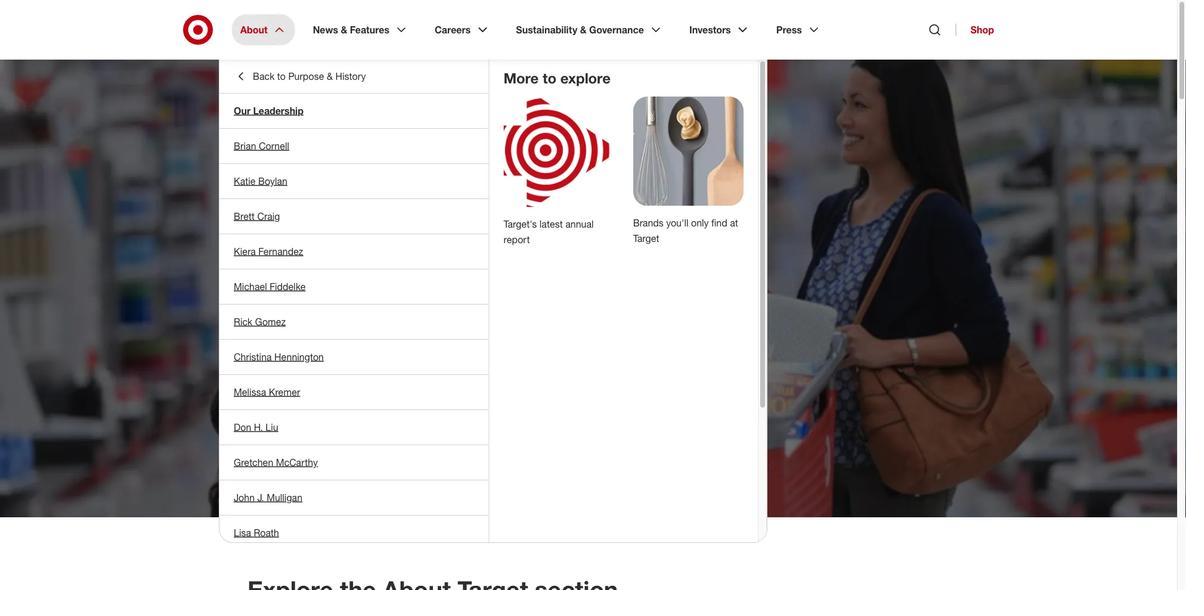 Task type: vqa. For each thing, say whether or not it's contained in the screenshot.
'&' in the Sustainability & Governance link
no



Task type: describe. For each thing, give the bounding box(es) containing it.
christina hennington
[[234, 351, 324, 363]]

only
[[691, 217, 709, 229]]

target's latest annual report
[[504, 219, 594, 246]]

news
[[313, 24, 338, 35]]

a red and white arrow with bullseye logo image
[[504, 97, 614, 207]]

careers link
[[427, 14, 498, 45]]

melissa
[[234, 387, 266, 398]]

rick gomez link
[[220, 305, 489, 339]]

history
[[336, 70, 366, 82]]

overhead photo of a whisk, serving spoon and wooden spoon image
[[633, 97, 744, 206]]

press link
[[768, 14, 830, 45]]

our leadership link
[[220, 94, 489, 128]]

christina
[[234, 351, 272, 363]]

roath
[[254, 527, 279, 539]]

site navigation element
[[0, 0, 1187, 591]]

latest
[[540, 219, 563, 230]]

at
[[730, 217, 738, 229]]

you'll
[[667, 217, 689, 229]]

target's
[[504, 219, 537, 230]]

john
[[234, 492, 255, 504]]

gretchen mccarthy link
[[220, 446, 489, 480]]

the
[[453, 223, 526, 281]]

our leadership
[[234, 105, 304, 117]]

report
[[504, 234, 530, 246]]

kiera fernandez
[[234, 246, 303, 257]]

lisa roath link
[[220, 516, 489, 551]]

of
[[248, 275, 293, 333]]

boylan
[[258, 175, 288, 187]]

brands you'll only find at target
[[633, 217, 738, 245]]

more
[[504, 70, 539, 87]]

rick
[[234, 316, 253, 328]]

craig
[[257, 211, 280, 222]]

kiera fernandez link
[[220, 234, 489, 269]]

features
[[350, 24, 390, 35]]

leadership
[[253, 105, 304, 117]]

michael
[[234, 281, 267, 293]]

find
[[712, 217, 728, 229]]

news & features
[[313, 24, 390, 35]]

all
[[358, 170, 410, 228]]

brands
[[633, 217, 664, 229]]

help
[[248, 170, 345, 228]]

back to purpose & history button
[[220, 60, 489, 93]]

brian cornell
[[234, 140, 289, 152]]

brands you'll only find at target link
[[633, 217, 738, 245]]

gretchen
[[234, 457, 273, 469]]

purpose
[[288, 70, 324, 82]]

christina hennington link
[[220, 340, 489, 375]]

melissa kremer
[[234, 387, 300, 398]]

press
[[777, 24, 802, 35]]

lisa
[[234, 527, 251, 539]]

here
[[388, 118, 489, 176]]

& for features
[[341, 24, 347, 35]]

sustainability
[[516, 24, 578, 35]]

about we're here to help all families discover the joy of everyday life.
[[248, 98, 606, 333]]

& for governance
[[580, 24, 587, 35]]

life.
[[523, 275, 602, 333]]

our
[[234, 105, 251, 117]]

gretchen mccarthy
[[234, 457, 318, 469]]

joy
[[539, 223, 606, 281]]

to for back
[[277, 70, 286, 82]]

katie boylan link
[[220, 164, 489, 199]]

about for about we're here to help all families discover the joy of everyday life.
[[248, 98, 288, 115]]

brett craig link
[[220, 199, 489, 234]]

kiera
[[234, 246, 256, 257]]



Task type: locate. For each thing, give the bounding box(es) containing it.
hennington
[[274, 351, 324, 363]]

& right the news
[[341, 24, 347, 35]]

about down back
[[248, 98, 288, 115]]

michael fiddelke
[[234, 281, 306, 293]]

mccarthy
[[276, 457, 318, 469]]

about for about
[[240, 24, 268, 35]]

& inside button
[[327, 70, 333, 82]]

j.
[[257, 492, 264, 504]]

&
[[341, 24, 347, 35], [580, 24, 587, 35], [327, 70, 333, 82]]

katie boylan
[[234, 175, 288, 187]]

liu
[[266, 422, 278, 433]]

& left history
[[327, 70, 333, 82]]

rick gomez
[[234, 316, 286, 328]]

explore
[[561, 70, 611, 87]]

about
[[240, 24, 268, 35], [248, 98, 288, 115]]

john j. mulligan
[[234, 492, 303, 504]]

back to purpose & history
[[253, 70, 366, 82]]

about link
[[232, 14, 295, 45]]

sustainability & governance
[[516, 24, 644, 35]]

governance
[[590, 24, 644, 35]]

don
[[234, 422, 251, 433]]

shop
[[971, 24, 995, 35]]

careers
[[435, 24, 471, 35]]

sustainability & governance link
[[508, 14, 672, 45]]

michael fiddelke link
[[220, 270, 489, 304]]

don h. liu
[[234, 422, 278, 433]]

families
[[424, 170, 600, 228]]

katie
[[234, 175, 256, 187]]

to inside the about we're here to help all families discover the joy of everyday life.
[[503, 118, 548, 176]]

0 horizontal spatial &
[[327, 70, 333, 82]]

target
[[633, 233, 660, 245]]

fernandez
[[259, 246, 303, 257]]

investors
[[690, 24, 731, 35]]

brian cornell link
[[220, 129, 489, 163]]

shop link
[[956, 24, 995, 36]]

news & features link
[[305, 14, 417, 45]]

to inside button
[[277, 70, 286, 82]]

mulligan
[[267, 492, 303, 504]]

we're
[[248, 118, 375, 176]]

brett
[[234, 211, 255, 222]]

2 horizontal spatial &
[[580, 24, 587, 35]]

kremer
[[269, 387, 300, 398]]

cornell
[[259, 140, 289, 152]]

lisa roath
[[234, 527, 279, 539]]

don h. liu link
[[220, 410, 489, 445]]

& left governance
[[580, 24, 587, 35]]

melissa kremer link
[[220, 375, 489, 410]]

fiddelke
[[270, 281, 306, 293]]

h.
[[254, 422, 263, 433]]

brian
[[234, 140, 256, 152]]

brett craig
[[234, 211, 280, 222]]

& inside 'link'
[[341, 24, 347, 35]]

about inside site navigation element
[[240, 24, 268, 35]]

about inside the about we're here to help all families discover the joy of everyday life.
[[248, 98, 288, 115]]

discover
[[248, 223, 440, 281]]

0 vertical spatial about
[[240, 24, 268, 35]]

to for more
[[543, 70, 557, 87]]

1 vertical spatial about
[[248, 98, 288, 115]]

gomez
[[255, 316, 286, 328]]

back
[[253, 70, 275, 82]]

1 horizontal spatial &
[[341, 24, 347, 35]]

to
[[543, 70, 557, 87], [277, 70, 286, 82], [503, 118, 548, 176]]

john j. mulligan link
[[220, 481, 489, 515]]

everyday
[[306, 275, 510, 333]]

more to explore
[[504, 70, 611, 87]]

investors link
[[681, 14, 759, 45]]

annual
[[566, 219, 594, 230]]

about up back
[[240, 24, 268, 35]]



